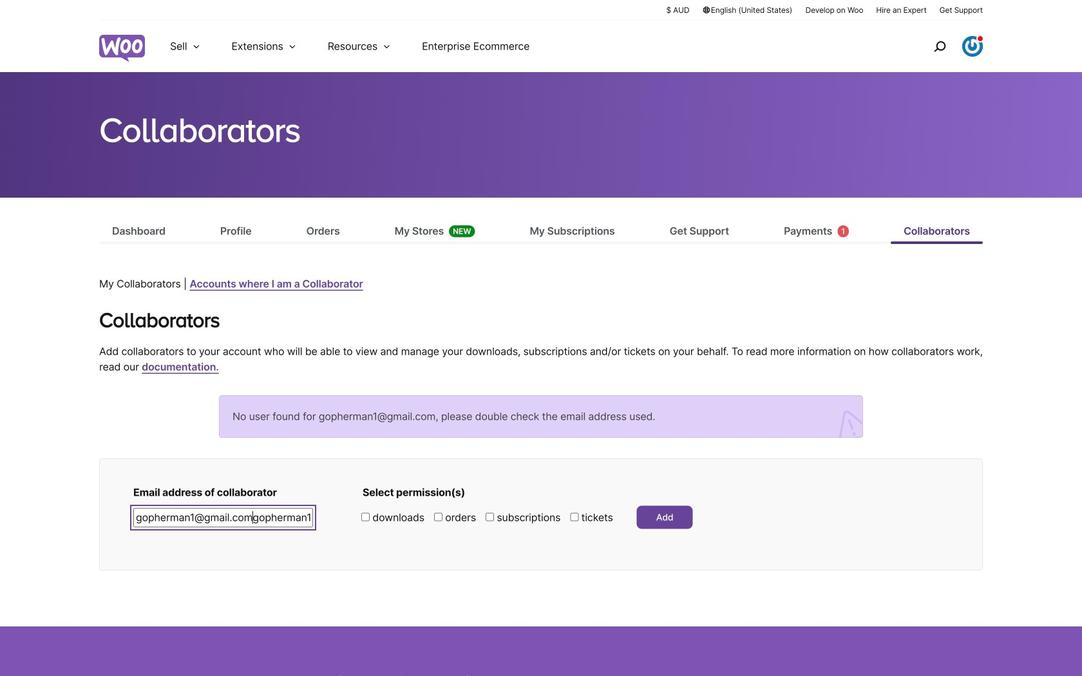 Task type: vqa. For each thing, say whether or not it's contained in the screenshot.
Sign up to receive important news and announcements straight to your inbox.
no



Task type: locate. For each thing, give the bounding box(es) containing it.
None checkbox
[[361, 513, 370, 521], [486, 513, 494, 521], [570, 513, 579, 521], [361, 513, 370, 521], [486, 513, 494, 521], [570, 513, 579, 521]]

search image
[[929, 36, 950, 57]]

None checkbox
[[434, 513, 442, 521]]



Task type: describe. For each thing, give the bounding box(es) containing it.
service navigation menu element
[[906, 25, 983, 67]]

open account menu image
[[962, 36, 983, 57]]



